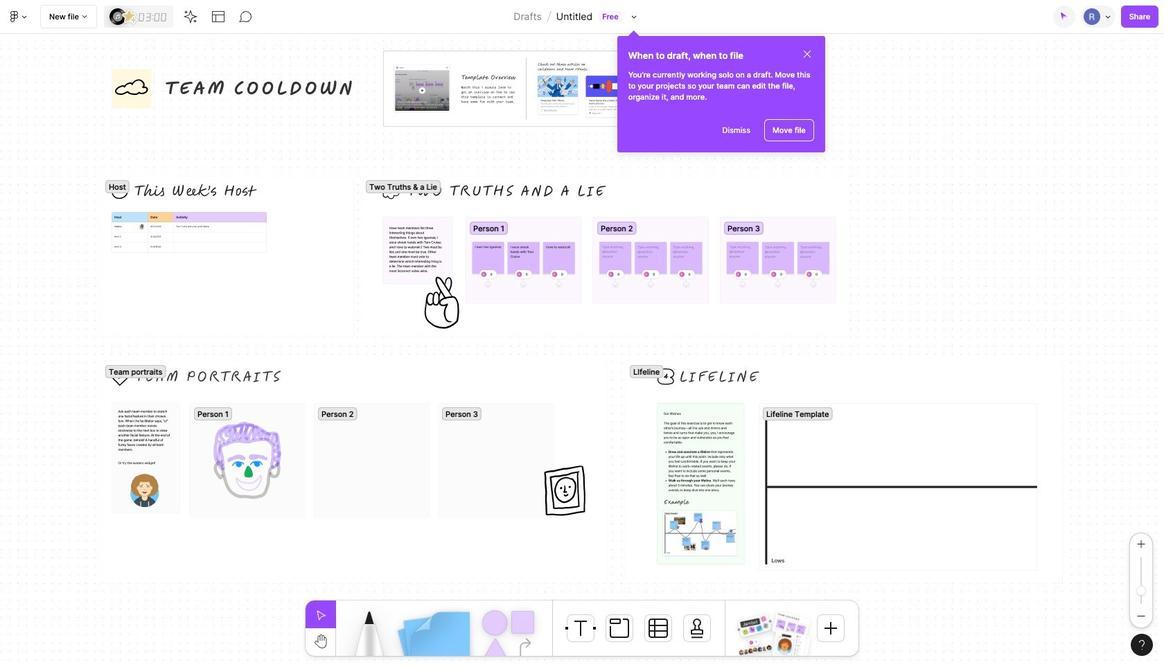 Task type: vqa. For each thing, say whether or not it's contained in the screenshot.
Multiplayer Tools "image"
yes



Task type: locate. For each thing, give the bounding box(es) containing it.
multiplayer tools image
[[1104, 0, 1115, 33]]

view comments image
[[239, 10, 253, 24]]

main toolbar region
[[0, 0, 1165, 34]]

team cooldown image
[[772, 612, 811, 641]]

File name text field
[[556, 8, 594, 26]]



Task type: describe. For each thing, give the bounding box(es) containing it.
help image
[[1140, 641, 1146, 650]]



